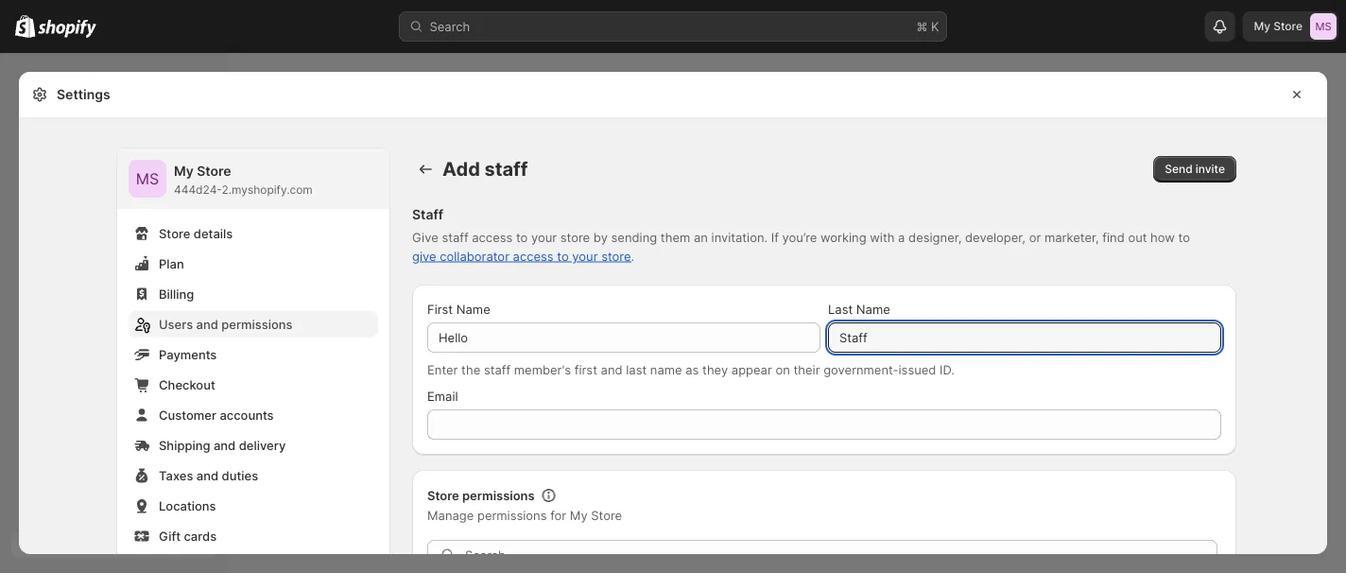 Task type: locate. For each thing, give the bounding box(es) containing it.
name right first
[[457, 302, 491, 316]]

users and permissions
[[159, 317, 293, 331]]

issued
[[899, 362, 937, 377]]

last
[[626, 362, 647, 377]]

and for permissions
[[196, 317, 218, 331]]

shop settings menu element
[[117, 148, 390, 573]]

access up collaborator on the left top
[[472, 230, 513, 244]]

0 horizontal spatial name
[[457, 302, 491, 316]]

permissions down billing link
[[222, 317, 293, 331]]

staff give staff access to your store by sending them an invitation. if you're working with a designer, developer, or marketer, find out how to give collaborator access to your store .
[[412, 207, 1191, 263]]

add
[[443, 157, 480, 181]]

0 vertical spatial my store image
[[1311, 13, 1337, 40]]

my inside my store 444d24-2.myshopify.com
[[174, 163, 194, 179]]

last
[[829, 302, 853, 316]]

customer accounts
[[159, 408, 274, 422]]

sending
[[611, 230, 658, 244]]

billing
[[159, 287, 194, 301]]

or
[[1030, 230, 1042, 244]]

access
[[472, 230, 513, 244], [513, 249, 554, 263]]

1 vertical spatial staff
[[442, 230, 469, 244]]

my store image inside 'shop settings menu' element
[[129, 160, 166, 198]]

1 horizontal spatial your
[[573, 249, 598, 263]]

appear
[[732, 362, 772, 377]]

to right how
[[1179, 230, 1191, 244]]

staff
[[485, 157, 528, 181], [442, 230, 469, 244], [484, 362, 511, 377]]

store
[[561, 230, 590, 244], [602, 249, 631, 263]]

and inside 'link'
[[196, 317, 218, 331]]

email
[[427, 389, 458, 403]]

cards
[[184, 529, 217, 543]]

staff right add
[[485, 157, 528, 181]]

store left by
[[561, 230, 590, 244]]

dialog
[[1335, 72, 1347, 156]]

0 vertical spatial store
[[561, 230, 590, 244]]

access right collaborator on the left top
[[513, 249, 554, 263]]

manage permissions for my store
[[427, 508, 622, 523]]

add staff
[[443, 157, 528, 181]]

with
[[870, 230, 895, 244]]

0 horizontal spatial your
[[532, 230, 557, 244]]

shipping and delivery link
[[129, 432, 378, 459]]

444d24-
[[174, 183, 222, 197]]

my
[[1255, 19, 1271, 33], [174, 163, 194, 179], [570, 508, 588, 523]]

name right 'last'
[[857, 302, 891, 316]]

2 vertical spatial permissions
[[478, 508, 547, 523]]

and
[[196, 317, 218, 331], [601, 362, 623, 377], [214, 438, 236, 453], [197, 468, 219, 483]]

payments
[[159, 347, 217, 362]]

and down customer accounts
[[214, 438, 236, 453]]

first
[[427, 302, 453, 316]]

1 vertical spatial permissions
[[462, 488, 535, 503]]

permissions down "store permissions"
[[478, 508, 547, 523]]

store down by
[[602, 249, 631, 263]]

enter the staff member's first and last name as they appear on their government-issued id.
[[427, 362, 955, 377]]

1 horizontal spatial name
[[857, 302, 891, 316]]

invite
[[1196, 162, 1226, 176]]

your
[[532, 230, 557, 244], [573, 249, 598, 263]]

billing link
[[129, 281, 378, 307]]

send
[[1165, 162, 1193, 176]]

1 vertical spatial store
[[602, 249, 631, 263]]

gift
[[159, 529, 181, 543]]

0 vertical spatial my
[[1255, 19, 1271, 33]]

permissions up manage permissions for my store
[[462, 488, 535, 503]]

0 horizontal spatial my store image
[[129, 160, 166, 198]]

last name
[[829, 302, 891, 316]]

First Name text field
[[427, 323, 821, 353]]

1 vertical spatial my store image
[[129, 160, 166, 198]]

your up the "give collaborator access to your store" link
[[532, 230, 557, 244]]

1 horizontal spatial my store image
[[1311, 13, 1337, 40]]

0 horizontal spatial to
[[516, 230, 528, 244]]

1 vertical spatial my
[[174, 163, 194, 179]]

2 name from the left
[[857, 302, 891, 316]]

staff up collaborator on the left top
[[442, 230, 469, 244]]

0 vertical spatial permissions
[[222, 317, 293, 331]]

first name
[[427, 302, 491, 316]]

out
[[1129, 230, 1148, 244]]

Email email field
[[427, 410, 1222, 440]]

staff right the
[[484, 362, 511, 377]]

my store image right my store
[[1311, 13, 1337, 40]]

ms button
[[129, 160, 166, 198]]

taxes and duties link
[[129, 462, 378, 489]]

0 vertical spatial your
[[532, 230, 557, 244]]

my store image left "444d24-"
[[129, 160, 166, 198]]

my store image
[[1311, 13, 1337, 40], [129, 160, 166, 198]]

plan link
[[129, 251, 378, 277]]

⌘
[[917, 19, 928, 34]]

your down by
[[573, 249, 598, 263]]

how
[[1151, 230, 1175, 244]]

.
[[631, 249, 635, 263]]

my for my store 444d24-2.myshopify.com
[[174, 163, 194, 179]]

to up the "give collaborator access to your store" link
[[516, 230, 528, 244]]

member's
[[514, 362, 571, 377]]

taxes and duties
[[159, 468, 258, 483]]

to left "."
[[557, 249, 569, 263]]

checkout
[[159, 377, 215, 392]]

permissions for store
[[462, 488, 535, 503]]

store details
[[159, 226, 233, 241]]

2 horizontal spatial my
[[1255, 19, 1271, 33]]

gift cards
[[159, 529, 217, 543]]

customer accounts link
[[129, 402, 378, 428]]

users and permissions link
[[129, 311, 378, 338]]

staff inside staff give staff access to your store by sending them an invitation. if you're working with a designer, developer, or marketer, find out how to give collaborator access to your store .
[[442, 230, 469, 244]]

and right 'users'
[[196, 317, 218, 331]]

0 horizontal spatial store
[[561, 230, 590, 244]]

1 name from the left
[[457, 302, 491, 316]]

2 vertical spatial my
[[570, 508, 588, 523]]

0 horizontal spatial my
[[174, 163, 194, 179]]

permissions for manage
[[478, 508, 547, 523]]

search
[[430, 19, 470, 34]]

shopify image
[[38, 19, 97, 38]]

2 vertical spatial staff
[[484, 362, 511, 377]]

name
[[457, 302, 491, 316], [857, 302, 891, 316]]

to
[[516, 230, 528, 244], [1179, 230, 1191, 244], [557, 249, 569, 263]]

and right taxes
[[197, 468, 219, 483]]

by
[[594, 230, 608, 244]]

store
[[1274, 19, 1303, 33], [197, 163, 231, 179], [159, 226, 190, 241], [427, 488, 459, 503], [591, 508, 622, 523]]

Search text field
[[465, 540, 1218, 570]]

permissions
[[222, 317, 293, 331], [462, 488, 535, 503], [478, 508, 547, 523]]

my for my store
[[1255, 19, 1271, 33]]



Task type: describe. For each thing, give the bounding box(es) containing it.
if
[[772, 230, 779, 244]]

and left last
[[601, 362, 623, 377]]

customer
[[159, 408, 217, 422]]

designer,
[[909, 230, 962, 244]]

0 vertical spatial access
[[472, 230, 513, 244]]

name for last name
[[857, 302, 891, 316]]

1 horizontal spatial store
[[602, 249, 631, 263]]

duties
[[222, 468, 258, 483]]

shopify image
[[15, 15, 35, 38]]

find
[[1103, 230, 1125, 244]]

on
[[776, 362, 790, 377]]

you're
[[783, 230, 817, 244]]

first
[[575, 362, 598, 377]]

locations
[[159, 498, 216, 513]]

developer,
[[966, 230, 1026, 244]]

permissions inside 'link'
[[222, 317, 293, 331]]

0 vertical spatial staff
[[485, 157, 528, 181]]

government-
[[824, 362, 899, 377]]

payments link
[[129, 341, 378, 368]]

store permissions
[[427, 488, 535, 503]]

settings
[[57, 87, 110, 103]]

1 vertical spatial your
[[573, 249, 598, 263]]

a
[[899, 230, 906, 244]]

2.myshopify.com
[[222, 183, 313, 197]]

invitation.
[[712, 230, 768, 244]]

send invite button
[[1154, 156, 1237, 183]]

staff for staff
[[442, 230, 469, 244]]

id.
[[940, 362, 955, 377]]

k
[[932, 19, 940, 34]]

as
[[686, 362, 699, 377]]

details
[[194, 226, 233, 241]]

⌘ k
[[917, 19, 940, 34]]

my store 444d24-2.myshopify.com
[[174, 163, 313, 197]]

them
[[661, 230, 691, 244]]

gift cards link
[[129, 523, 378, 549]]

marketer,
[[1045, 230, 1100, 244]]

checkout link
[[129, 372, 378, 398]]

and for duties
[[197, 468, 219, 483]]

locations link
[[129, 493, 378, 519]]

name for first name
[[457, 302, 491, 316]]

for
[[551, 508, 567, 523]]

settings dialog
[[19, 72, 1328, 573]]

collaborator
[[440, 249, 510, 263]]

working
[[821, 230, 867, 244]]

1 horizontal spatial my
[[570, 508, 588, 523]]

users
[[159, 317, 193, 331]]

store details link
[[129, 220, 378, 247]]

and for delivery
[[214, 438, 236, 453]]

shipping and delivery
[[159, 438, 286, 453]]

give collaborator access to your store link
[[412, 249, 631, 263]]

delivery
[[239, 438, 286, 453]]

send invite
[[1165, 162, 1226, 176]]

1 horizontal spatial to
[[557, 249, 569, 263]]

store inside my store 444d24-2.myshopify.com
[[197, 163, 231, 179]]

plan
[[159, 256, 184, 271]]

staff
[[412, 207, 444, 223]]

1 vertical spatial access
[[513, 249, 554, 263]]

enter
[[427, 362, 458, 377]]

they
[[703, 362, 728, 377]]

manage
[[427, 508, 474, 523]]

my store
[[1255, 19, 1303, 33]]

Last Name text field
[[829, 323, 1222, 353]]

an
[[694, 230, 708, 244]]

2 horizontal spatial to
[[1179, 230, 1191, 244]]

shipping
[[159, 438, 210, 453]]

give
[[412, 249, 437, 263]]

accounts
[[220, 408, 274, 422]]

the
[[462, 362, 481, 377]]

give
[[412, 230, 439, 244]]

their
[[794, 362, 820, 377]]

taxes
[[159, 468, 193, 483]]

name
[[651, 362, 682, 377]]

staff for enter
[[484, 362, 511, 377]]



Task type: vqa. For each thing, say whether or not it's contained in the screenshot.
the topmost the guide
no



